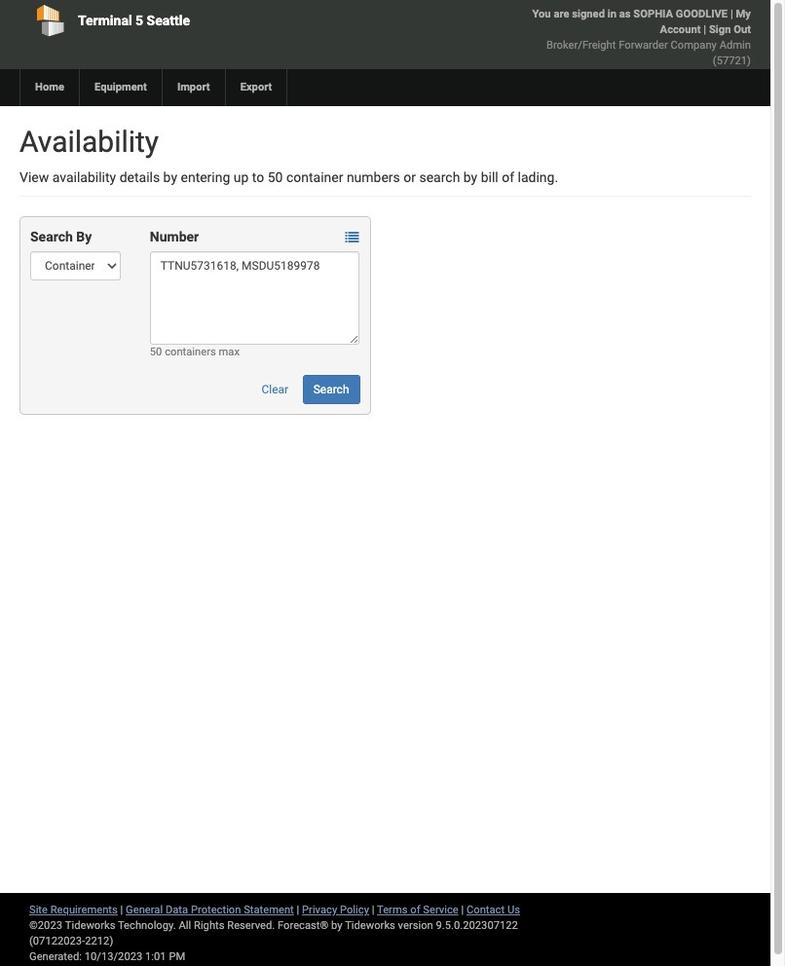 Task type: vqa. For each thing, say whether or not it's contained in the screenshot.
Requirements
yes



Task type: locate. For each thing, give the bounding box(es) containing it.
max
[[219, 346, 240, 358]]

privacy policy link
[[302, 904, 369, 917]]

©2023 tideworks
[[29, 920, 115, 932]]

numbers
[[347, 169, 400, 185]]

by
[[163, 169, 177, 185], [464, 169, 478, 185], [331, 920, 342, 932]]

you are signed in as sophia goodlive |
[[532, 8, 736, 20]]

search right clear in the top of the page
[[313, 383, 349, 396]]

requirements
[[50, 904, 118, 917]]

pm
[[169, 951, 185, 963]]

0 horizontal spatial of
[[410, 904, 420, 917]]

clear button
[[251, 375, 299, 404]]

view
[[19, 169, 49, 185]]

import
[[177, 81, 210, 94]]

sign out link
[[709, 23, 751, 36]]

search button
[[303, 375, 360, 404]]

(07122023-
[[29, 935, 85, 948]]

(57721)
[[713, 55, 751, 67]]

0 vertical spatial search
[[30, 229, 73, 245]]

home
[[35, 81, 64, 94]]

to
[[252, 169, 264, 185]]

1 vertical spatial of
[[410, 904, 420, 917]]

50 containers max
[[150, 346, 240, 358]]

terminal 5 seattle
[[78, 13, 190, 28]]

technology.
[[118, 920, 176, 932]]

|
[[731, 8, 733, 20], [704, 23, 706, 36], [120, 904, 123, 917], [297, 904, 299, 917], [372, 904, 375, 917], [461, 904, 464, 917]]

are
[[554, 8, 569, 20]]

search left by
[[30, 229, 73, 245]]

of right bill
[[502, 169, 514, 185]]

sign
[[709, 23, 731, 36]]

by left bill
[[464, 169, 478, 185]]

terminal
[[78, 13, 132, 28]]

my account link
[[660, 8, 751, 36]]

0 horizontal spatial search
[[30, 229, 73, 245]]

| left sign
[[704, 23, 706, 36]]

of up version
[[410, 904, 420, 917]]

| up tideworks
[[372, 904, 375, 917]]

account
[[660, 23, 701, 36]]

details
[[119, 169, 160, 185]]

| up forecast® at the bottom left of the page
[[297, 904, 299, 917]]

1 horizontal spatial by
[[331, 920, 342, 932]]

export
[[240, 81, 272, 94]]

2212)
[[85, 935, 113, 948]]

search inside button
[[313, 383, 349, 396]]

protection
[[191, 904, 241, 917]]

out
[[734, 23, 751, 36]]

50 right to
[[268, 169, 283, 185]]

search for search by
[[30, 229, 73, 245]]

0 horizontal spatial 50
[[150, 346, 162, 358]]

reserved.
[[227, 920, 275, 932]]

entering
[[181, 169, 230, 185]]

service
[[423, 904, 459, 917]]

forecast® by tideworks version 9.5.0.202307122 (07122023-2212) generated: 10/13/2023 1:01 pm
[[29, 920, 518, 963]]

1 horizontal spatial search
[[313, 383, 349, 396]]

by right details
[[163, 169, 177, 185]]

site
[[29, 904, 48, 917]]

search
[[30, 229, 73, 245], [313, 383, 349, 396]]

contact us link
[[467, 904, 520, 917]]

you
[[532, 8, 551, 20]]

1 vertical spatial 50
[[150, 346, 162, 358]]

forecast®
[[278, 920, 329, 932]]

all
[[179, 920, 191, 932]]

as
[[619, 8, 631, 20]]

general
[[126, 904, 163, 917]]

general data protection statement link
[[126, 904, 294, 917]]

of inside site requirements | general data protection statement | privacy policy | terms of service | contact us ©2023 tideworks technology. all rights reserved.
[[410, 904, 420, 917]]

| sign out broker/freight forwarder company admin (57721)
[[546, 23, 751, 67]]

sophia
[[634, 8, 673, 20]]

equipment link
[[79, 69, 162, 106]]

number
[[150, 229, 199, 245]]

1 vertical spatial search
[[313, 383, 349, 396]]

signed
[[572, 8, 605, 20]]

1 horizontal spatial of
[[502, 169, 514, 185]]

show list image
[[345, 231, 359, 245]]

50 left containers
[[150, 346, 162, 358]]

1 horizontal spatial 50
[[268, 169, 283, 185]]

0 vertical spatial 50
[[268, 169, 283, 185]]

goodlive
[[676, 8, 728, 20]]

| left the my
[[731, 8, 733, 20]]

by down 'privacy policy' link
[[331, 920, 342, 932]]

10/13/2023
[[84, 951, 142, 963]]

terminal 5 seattle link
[[19, 0, 307, 41]]

| left general
[[120, 904, 123, 917]]

0 vertical spatial of
[[502, 169, 514, 185]]

| up "9.5.0.202307122"
[[461, 904, 464, 917]]

50
[[268, 169, 283, 185], [150, 346, 162, 358]]

of
[[502, 169, 514, 185], [410, 904, 420, 917]]



Task type: describe. For each thing, give the bounding box(es) containing it.
my account
[[660, 8, 751, 36]]

container
[[286, 169, 343, 185]]

terms of service link
[[377, 904, 459, 917]]

by
[[76, 229, 92, 245]]

clear
[[262, 383, 289, 396]]

rights
[[194, 920, 225, 932]]

broker/freight
[[546, 39, 616, 52]]

9.5.0.202307122
[[436, 920, 518, 932]]

admin
[[720, 39, 751, 52]]

site requirements | general data protection statement | privacy policy | terms of service | contact us ©2023 tideworks technology. all rights reserved.
[[29, 904, 520, 932]]

data
[[166, 904, 188, 917]]

import link
[[162, 69, 225, 106]]

contact
[[467, 904, 505, 917]]

my
[[736, 8, 751, 20]]

| inside | sign out broker/freight forwarder company admin (57721)
[[704, 23, 706, 36]]

export link
[[225, 69, 287, 106]]

company
[[671, 39, 717, 52]]

site requirements link
[[29, 904, 118, 917]]

statement
[[244, 904, 294, 917]]

policy
[[340, 904, 369, 917]]

1:01
[[145, 951, 166, 963]]

lading.
[[518, 169, 558, 185]]

version
[[398, 920, 433, 932]]

bill
[[481, 169, 499, 185]]

availability
[[52, 169, 116, 185]]

terms
[[377, 904, 408, 917]]

availability
[[19, 125, 159, 159]]

5
[[135, 13, 143, 28]]

home link
[[19, 69, 79, 106]]

or
[[404, 169, 416, 185]]

in
[[608, 8, 617, 20]]

tideworks
[[345, 920, 395, 932]]

0 horizontal spatial by
[[163, 169, 177, 185]]

us
[[507, 904, 520, 917]]

search
[[419, 169, 460, 185]]

equipment
[[94, 81, 147, 94]]

2 horizontal spatial by
[[464, 169, 478, 185]]

containers
[[165, 346, 216, 358]]

seattle
[[147, 13, 190, 28]]

forwarder
[[619, 39, 668, 52]]

search for search
[[313, 383, 349, 396]]

search by
[[30, 229, 92, 245]]

privacy
[[302, 904, 337, 917]]

generated:
[[29, 951, 82, 963]]

view availability details by entering up to 50 container numbers or search by bill of lading.
[[19, 169, 558, 185]]

up
[[234, 169, 249, 185]]

Number text field
[[150, 251, 360, 345]]

by inside forecast® by tideworks version 9.5.0.202307122 (07122023-2212) generated: 10/13/2023 1:01 pm
[[331, 920, 342, 932]]



